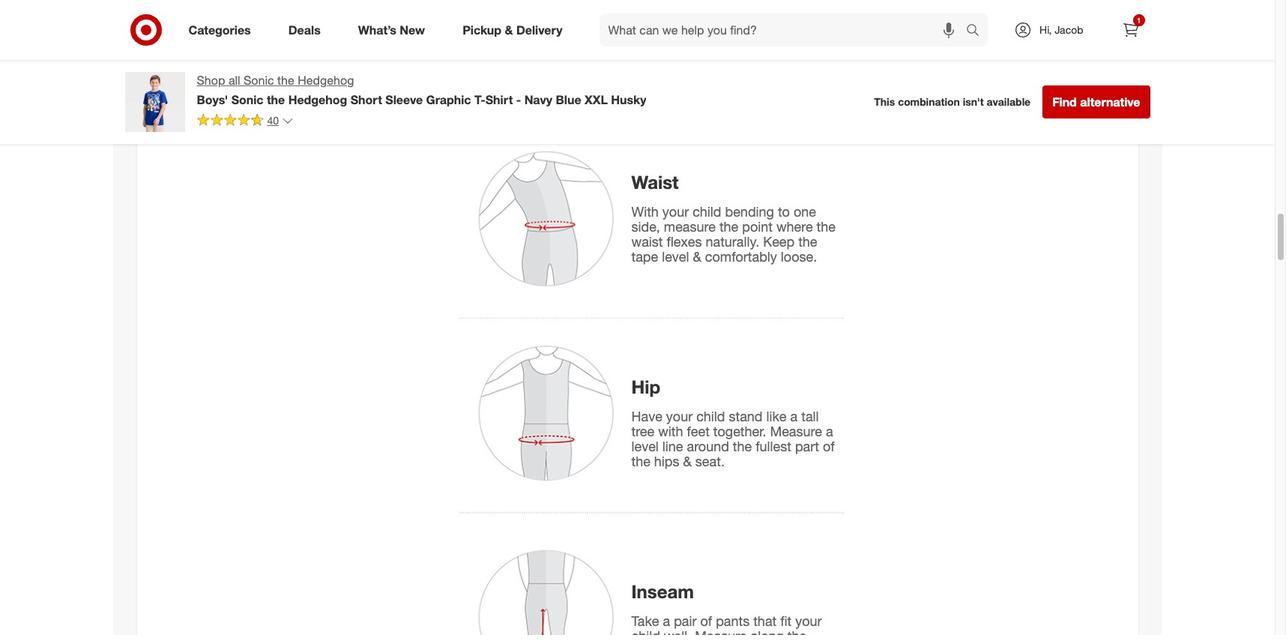 Task type: describe. For each thing, give the bounding box(es) containing it.
find alternative button
[[1043, 85, 1151, 118]]

categories link
[[176, 13, 270, 46]]

1 link
[[1115, 13, 1148, 46]]

&
[[505, 22, 513, 37]]

boys'
[[197, 92, 228, 107]]

xxl
[[585, 92, 608, 107]]

what's
[[358, 22, 397, 37]]

search
[[960, 24, 996, 39]]

t-
[[475, 92, 486, 107]]

hi, jacob
[[1040, 23, 1084, 36]]

deals link
[[276, 13, 340, 46]]

pickup
[[463, 22, 502, 37]]

short
[[351, 92, 382, 107]]

find
[[1053, 94, 1078, 109]]

sleeve
[[386, 92, 423, 107]]

pickup & delivery link
[[450, 13, 582, 46]]

available
[[987, 95, 1031, 108]]

pickup & delivery
[[463, 22, 563, 37]]

shop all sonic the hedgehog boys' sonic the hedgehog short sleeve graphic t-shirt - navy blue xxl husky
[[197, 73, 647, 107]]

combination
[[899, 95, 961, 108]]

all
[[229, 73, 240, 88]]

40 link
[[197, 113, 294, 130]]

1
[[1137, 16, 1142, 25]]

find alternative
[[1053, 94, 1141, 109]]

blue
[[556, 92, 582, 107]]

1 vertical spatial sonic
[[231, 92, 264, 107]]

graphic
[[426, 92, 471, 107]]



Task type: locate. For each thing, give the bounding box(es) containing it.
alternative
[[1081, 94, 1141, 109]]

What can we help you find? suggestions appear below search field
[[600, 13, 970, 46]]

1 vertical spatial hedgehog
[[288, 92, 347, 107]]

image of boys' sonic the hedgehog short sleeve graphic t-shirt - navy blue xxl husky image
[[125, 72, 185, 132]]

jacob
[[1055, 23, 1084, 36]]

sonic up 40 link
[[231, 92, 264, 107]]

isn't
[[963, 95, 984, 108]]

0 vertical spatial the
[[277, 73, 295, 88]]

deals
[[289, 22, 321, 37]]

new
[[400, 22, 425, 37]]

delivery
[[517, 22, 563, 37]]

what's new
[[358, 22, 425, 37]]

what's new link
[[346, 13, 444, 46]]

navy
[[525, 92, 553, 107]]

0 vertical spatial hedgehog
[[298, 73, 354, 88]]

search button
[[960, 13, 996, 49]]

hedgehog
[[298, 73, 354, 88], [288, 92, 347, 107]]

1 vertical spatial the
[[267, 92, 285, 107]]

this combination isn't available
[[875, 95, 1031, 108]]

categories
[[189, 22, 251, 37]]

shop
[[197, 73, 225, 88]]

this
[[875, 95, 896, 108]]

hedgehog left the short
[[288, 92, 347, 107]]

0 vertical spatial sonic
[[244, 73, 274, 88]]

shirt
[[486, 92, 513, 107]]

40
[[267, 114, 279, 127]]

sonic right all
[[244, 73, 274, 88]]

hi,
[[1040, 23, 1052, 36]]

hedgehog up the short
[[298, 73, 354, 88]]

the
[[277, 73, 295, 88], [267, 92, 285, 107]]

sonic
[[244, 73, 274, 88], [231, 92, 264, 107]]

-
[[517, 92, 521, 107]]

husky
[[611, 92, 647, 107]]



Task type: vqa. For each thing, say whether or not it's contained in the screenshot.
MEMBER
no



